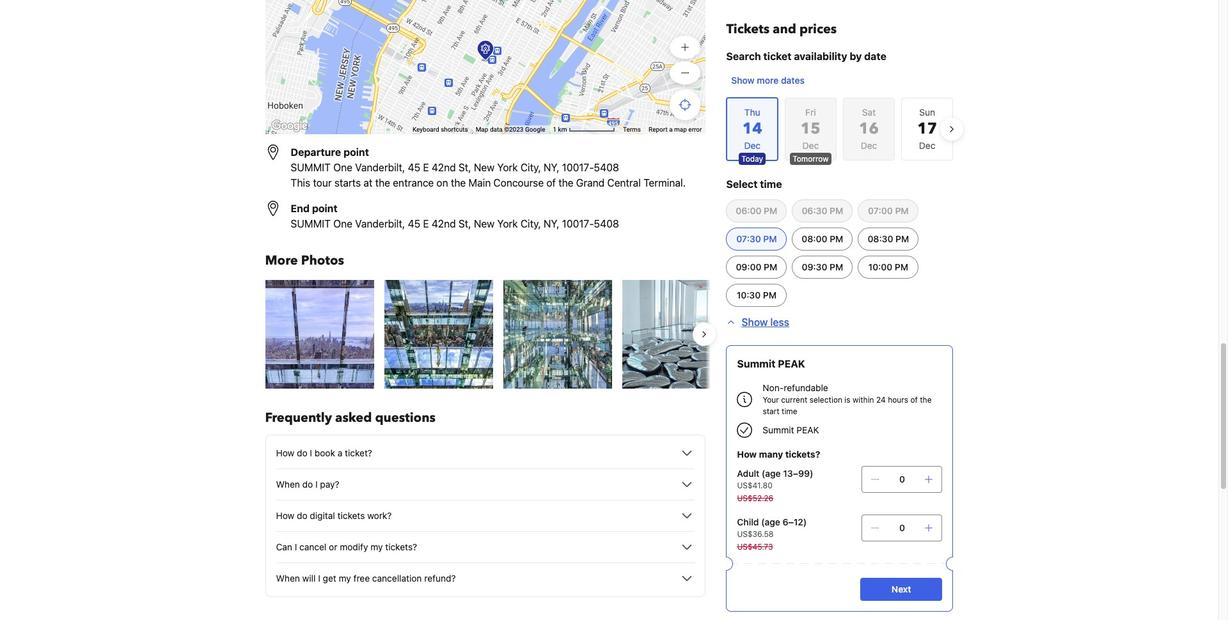 Task type: locate. For each thing, give the bounding box(es) containing it.
vanderbilt, up at
[[355, 162, 405, 173]]

vanderbilt, for departure
[[355, 162, 405, 173]]

dates
[[781, 75, 805, 86]]

0 vertical spatial do
[[297, 448, 307, 459]]

dec inside sun 17 dec
[[919, 140, 936, 151]]

15
[[801, 118, 821, 139]]

pm right 08:00
[[830, 234, 843, 244]]

shortcuts
[[441, 126, 468, 133]]

e
[[423, 162, 429, 173], [423, 218, 429, 230]]

0 vertical spatial summit
[[291, 162, 331, 173]]

5408 down grand
[[594, 218, 619, 230]]

pm right 08:30
[[896, 234, 909, 244]]

pm for 10:00 pm
[[895, 262, 909, 273]]

0 vertical spatial new
[[474, 162, 495, 173]]

modify
[[340, 542, 368, 553]]

0 vertical spatial st,
[[459, 162, 471, 173]]

summit inside end point summit one vanderbilt, 45 e 42nd st, new york city, ny, 10017-5408
[[291, 218, 331, 230]]

within
[[853, 395, 874, 405]]

point for end
[[312, 203, 338, 214]]

the right on
[[451, 177, 466, 189]]

10:00 pm
[[869, 262, 909, 273]]

0 vertical spatial of
[[547, 177, 556, 189]]

1 vertical spatial tickets?
[[385, 542, 417, 553]]

york inside end point summit one vanderbilt, 45 e 42nd st, new york city, ny, 10017-5408
[[497, 218, 518, 230]]

region containing 15
[[716, 92, 964, 166]]

us$36.58
[[737, 530, 774, 539]]

1 vertical spatial time
[[782, 407, 798, 416]]

do left digital
[[297, 511, 307, 521]]

dec down 16
[[861, 140, 877, 151]]

of inside the non-refundable your current selection is within 24 hours of the start time
[[911, 395, 918, 405]]

child
[[737, 517, 759, 528]]

pm for 06:00 pm
[[764, 205, 778, 216]]

2 e from the top
[[423, 218, 429, 230]]

(age
[[762, 468, 781, 479], [761, 517, 780, 528]]

16
[[859, 118, 879, 139]]

(age down many in the bottom right of the page
[[762, 468, 781, 479]]

2 dec from the left
[[861, 140, 877, 151]]

keyboard shortcuts button
[[413, 125, 468, 134]]

1 vertical spatial region
[[255, 275, 731, 394]]

0 horizontal spatial tickets?
[[385, 542, 417, 553]]

can
[[276, 542, 292, 553]]

1 km button
[[549, 125, 619, 134]]

vanderbilt, down at
[[355, 218, 405, 230]]

1 vertical spatial one
[[333, 218, 353, 230]]

one up starts
[[333, 162, 353, 173]]

this
[[291, 177, 310, 189]]

point for departure
[[344, 146, 369, 158]]

vanderbilt, inside departure point summit one vanderbilt, 45 e 42nd st, new york city, ny, 10017-5408 this tour starts at the entrance on the main concourse of the grand central terminal.
[[355, 162, 405, 173]]

one down starts
[[333, 218, 353, 230]]

new for departure
[[474, 162, 495, 173]]

cancellation
[[372, 573, 422, 584]]

ny, for end point summit one vanderbilt, 45 e 42nd st, new york city, ny, 10017-5408
[[544, 218, 559, 230]]

st, for departure
[[459, 162, 471, 173]]

e for departure
[[423, 162, 429, 173]]

1 summit from the top
[[291, 162, 331, 173]]

1 vertical spatial york
[[497, 218, 518, 230]]

3 dec from the left
[[919, 140, 936, 151]]

0 horizontal spatial point
[[312, 203, 338, 214]]

tickets? up 13–99)
[[785, 449, 820, 460]]

0 vertical spatial york
[[497, 162, 518, 173]]

2 0 from the top
[[899, 523, 905, 534]]

1 york from the top
[[497, 162, 518, 173]]

ny, down "concourse"
[[544, 218, 559, 230]]

2 42nd from the top
[[432, 218, 456, 230]]

1 one from the top
[[333, 162, 353, 173]]

region
[[716, 92, 964, 166], [255, 275, 731, 394]]

summit peak
[[737, 358, 805, 370], [763, 425, 819, 436]]

1 dec from the left
[[803, 140, 819, 151]]

york up "concourse"
[[497, 162, 518, 173]]

45
[[408, 162, 420, 173], [408, 218, 420, 230]]

e up entrance
[[423, 162, 429, 173]]

0 horizontal spatial dec
[[803, 140, 819, 151]]

report a map error
[[649, 126, 702, 133]]

45 down entrance
[[408, 218, 420, 230]]

terms link
[[623, 126, 641, 133]]

ny, inside end point summit one vanderbilt, 45 e 42nd st, new york city, ny, 10017-5408
[[544, 218, 559, 230]]

york for end point summit one vanderbilt, 45 e 42nd st, new york city, ny, 10017-5408
[[497, 218, 518, 230]]

your
[[763, 395, 779, 405]]

summit down end
[[291, 218, 331, 230]]

summit peak down start in the bottom right of the page
[[763, 425, 819, 436]]

2 5408 from the top
[[594, 218, 619, 230]]

summit down start in the bottom right of the page
[[763, 425, 794, 436]]

city, inside end point summit one vanderbilt, 45 e 42nd st, new york city, ny, 10017-5408
[[521, 218, 541, 230]]

city, inside departure point summit one vanderbilt, 45 e 42nd st, new york city, ny, 10017-5408 this tour starts at the entrance on the main concourse of the grand central terminal.
[[521, 162, 541, 173]]

vanderbilt, inside end point summit one vanderbilt, 45 e 42nd st, new york city, ny, 10017-5408
[[355, 218, 405, 230]]

0 horizontal spatial my
[[339, 573, 351, 584]]

departure point summit one vanderbilt, 45 e 42nd st, new york city, ny, 10017-5408 this tour starts at the entrance on the main concourse of the grand central terminal.
[[291, 146, 686, 189]]

1 vertical spatial 42nd
[[432, 218, 456, 230]]

2 45 from the top
[[408, 218, 420, 230]]

e down entrance
[[423, 218, 429, 230]]

pm right 09:00
[[764, 262, 778, 273]]

new inside end point summit one vanderbilt, 45 e 42nd st, new york city, ny, 10017-5408
[[474, 218, 495, 230]]

0 vertical spatial vanderbilt,
[[355, 162, 405, 173]]

i left pay?
[[315, 479, 318, 490]]

1 vertical spatial (age
[[761, 517, 780, 528]]

ny, up "concourse"
[[544, 162, 559, 173]]

show more dates
[[731, 75, 805, 86]]

date
[[864, 51, 887, 62]]

pm right '07:30'
[[763, 234, 777, 244]]

2 10017- from the top
[[562, 218, 594, 230]]

1 vertical spatial summit
[[291, 218, 331, 230]]

0 vertical spatial summit peak
[[737, 358, 805, 370]]

1 city, from the top
[[521, 162, 541, 173]]

how up "adult"
[[737, 449, 757, 460]]

new down main
[[474, 218, 495, 230]]

10017- inside departure point summit one vanderbilt, 45 e 42nd st, new york city, ny, 10017-5408 this tour starts at the entrance on the main concourse of the grand central terminal.
[[562, 162, 594, 173]]

1 10017- from the top
[[562, 162, 594, 173]]

2 york from the top
[[497, 218, 518, 230]]

search ticket availability by date
[[726, 51, 887, 62]]

one inside end point summit one vanderbilt, 45 e 42nd st, new york city, ny, 10017-5408
[[333, 218, 353, 230]]

summit up non-
[[737, 358, 776, 370]]

1 st, from the top
[[459, 162, 471, 173]]

6–12)
[[783, 517, 807, 528]]

2 one from the top
[[333, 218, 353, 230]]

1 horizontal spatial of
[[911, 395, 918, 405]]

st, for end
[[459, 218, 471, 230]]

fri 15 dec tomorrow
[[793, 107, 829, 164]]

point up starts
[[344, 146, 369, 158]]

when inside dropdown button
[[276, 479, 300, 490]]

summit inside departure point summit one vanderbilt, 45 e 42nd st, new york city, ny, 10017-5408 this tour starts at the entrance on the main concourse of the grand central terminal.
[[291, 162, 331, 173]]

st,
[[459, 162, 471, 173], [459, 218, 471, 230]]

concourse
[[494, 177, 544, 189]]

42nd inside end point summit one vanderbilt, 45 e 42nd st, new york city, ny, 10017-5408
[[432, 218, 456, 230]]

1 vanderbilt, from the top
[[355, 162, 405, 173]]

0 horizontal spatial a
[[338, 448, 342, 459]]

0 vertical spatial time
[[760, 178, 782, 190]]

report
[[649, 126, 668, 133]]

do left pay?
[[302, 479, 313, 490]]

07:30 pm
[[736, 234, 777, 244]]

select time
[[726, 178, 782, 190]]

2 horizontal spatial dec
[[919, 140, 936, 151]]

e inside departure point summit one vanderbilt, 45 e 42nd st, new york city, ny, 10017-5408 this tour starts at the entrance on the main concourse of the grand central terminal.
[[423, 162, 429, 173]]

0 vertical spatial 45
[[408, 162, 420, 173]]

2 vanderbilt, from the top
[[355, 218, 405, 230]]

2 st, from the top
[[459, 218, 471, 230]]

terminal.
[[644, 177, 686, 189]]

45 inside departure point summit one vanderbilt, 45 e 42nd st, new york city, ny, 10017-5408 this tour starts at the entrance on the main concourse of the grand central terminal.
[[408, 162, 420, 173]]

1 vertical spatial vanderbilt,
[[355, 218, 405, 230]]

0 vertical spatial tickets?
[[785, 449, 820, 460]]

0 vertical spatial e
[[423, 162, 429, 173]]

dec up the tomorrow at the right
[[803, 140, 819, 151]]

42nd inside departure point summit one vanderbilt, 45 e 42nd st, new york city, ny, 10017-5408 this tour starts at the entrance on the main concourse of the grand central terminal.
[[432, 162, 456, 173]]

new up main
[[474, 162, 495, 173]]

17
[[917, 118, 937, 139]]

data
[[490, 126, 503, 133]]

1 vertical spatial summit peak
[[763, 425, 819, 436]]

2 (age from the top
[[761, 517, 780, 528]]

pm for 09:00 pm
[[764, 262, 778, 273]]

st, inside end point summit one vanderbilt, 45 e 42nd st, new york city, ny, 10017-5408
[[459, 218, 471, 230]]

when left the will at bottom left
[[276, 573, 300, 584]]

point inside departure point summit one vanderbilt, 45 e 42nd st, new york city, ny, 10017-5408 this tour starts at the entrance on the main concourse of the grand central terminal.
[[344, 146, 369, 158]]

2 city, from the top
[[521, 218, 541, 230]]

1 0 from the top
[[899, 474, 905, 485]]

2 new from the top
[[474, 218, 495, 230]]

show less button
[[726, 315, 789, 330]]

next
[[892, 584, 911, 595]]

1 vertical spatial new
[[474, 218, 495, 230]]

0 vertical spatial summit
[[737, 358, 776, 370]]

1 vertical spatial my
[[339, 573, 351, 584]]

45 up entrance
[[408, 162, 420, 173]]

peak up "refundable"
[[778, 358, 805, 370]]

york inside departure point summit one vanderbilt, 45 e 42nd st, new york city, ny, 10017-5408 this tour starts at the entrance on the main concourse of the grand central terminal.
[[497, 162, 518, 173]]

of right hours
[[911, 395, 918, 405]]

i
[[310, 448, 312, 459], [315, 479, 318, 490], [295, 542, 297, 553], [318, 573, 320, 584]]

10017- inside end point summit one vanderbilt, 45 e 42nd st, new york city, ny, 10017-5408
[[562, 218, 594, 230]]

45 for departure
[[408, 162, 420, 173]]

0 for child (age 6–12)
[[899, 523, 905, 534]]

1 vertical spatial point
[[312, 203, 338, 214]]

06:00 pm
[[736, 205, 778, 216]]

2 ny, from the top
[[544, 218, 559, 230]]

region for select time
[[716, 92, 964, 166]]

0 vertical spatial my
[[371, 542, 383, 553]]

new
[[474, 162, 495, 173], [474, 218, 495, 230]]

st, inside departure point summit one vanderbilt, 45 e 42nd st, new york city, ny, 10017-5408 this tour starts at the entrance on the main concourse of the grand central terminal.
[[459, 162, 471, 173]]

dec inside fri 15 dec tomorrow
[[803, 140, 819, 151]]

10:30
[[737, 290, 761, 301]]

peak
[[778, 358, 805, 370], [797, 425, 819, 436]]

07:00 pm
[[868, 205, 909, 216]]

1 horizontal spatial dec
[[861, 140, 877, 151]]

pm right the 06:30
[[830, 205, 843, 216]]

vanderbilt,
[[355, 162, 405, 173], [355, 218, 405, 230]]

summit down 'departure'
[[291, 162, 331, 173]]

(age for 13–99)
[[762, 468, 781, 479]]

dec down 17
[[919, 140, 936, 151]]

show
[[731, 75, 755, 86], [742, 317, 768, 328]]

10017- for departure point summit one vanderbilt, 45 e 42nd st, new york city, ny, 10017-5408 this tour starts at the entrance on the main concourse of the grand central terminal.
[[562, 162, 594, 173]]

i right the will at bottom left
[[318, 573, 320, 584]]

and
[[773, 20, 796, 38]]

1 vertical spatial city,
[[521, 218, 541, 230]]

13–99)
[[783, 468, 813, 479]]

time right select
[[760, 178, 782, 190]]

will
[[302, 573, 316, 584]]

1 42nd from the top
[[432, 162, 456, 173]]

pm right 07:00
[[895, 205, 909, 216]]

0 vertical spatial (age
[[762, 468, 781, 479]]

when left pay?
[[276, 479, 300, 490]]

1 when from the top
[[276, 479, 300, 490]]

08:00
[[802, 234, 828, 244]]

map
[[674, 126, 687, 133]]

2 vertical spatial do
[[297, 511, 307, 521]]

42nd for end
[[432, 218, 456, 230]]

42nd down on
[[432, 218, 456, 230]]

1 vertical spatial 0
[[899, 523, 905, 534]]

us$41.80
[[737, 481, 773, 491]]

1 horizontal spatial point
[[344, 146, 369, 158]]

do left book
[[297, 448, 307, 459]]

0 horizontal spatial of
[[547, 177, 556, 189]]

1 vertical spatial st,
[[459, 218, 471, 230]]

city, up "concourse"
[[521, 162, 541, 173]]

sat
[[862, 107, 876, 118]]

map data ©2023 google
[[476, 126, 545, 133]]

0 vertical spatial city,
[[521, 162, 541, 173]]

of right "concourse"
[[547, 177, 556, 189]]

(age inside "child (age 6–12) us$36.58"
[[761, 517, 780, 528]]

10:00
[[869, 262, 893, 273]]

how down frequently
[[276, 448, 294, 459]]

0 vertical spatial show
[[731, 75, 755, 86]]

one inside departure point summit one vanderbilt, 45 e 42nd st, new york city, ny, 10017-5408 this tour starts at the entrance on the main concourse of the grand central terminal.
[[333, 162, 353, 173]]

i left book
[[310, 448, 312, 459]]

5408 inside departure point summit one vanderbilt, 45 e 42nd st, new york city, ny, 10017-5408 this tour starts at the entrance on the main concourse of the grand central terminal.
[[594, 162, 619, 173]]

summit
[[737, 358, 776, 370], [763, 425, 794, 436]]

more
[[265, 252, 298, 269]]

1 vertical spatial 10017-
[[562, 218, 594, 230]]

when will i get my free cancellation refund? button
[[276, 571, 695, 587]]

1 vertical spatial do
[[302, 479, 313, 490]]

pm for 07:30 pm
[[763, 234, 777, 244]]

do for book
[[297, 448, 307, 459]]

refundable
[[784, 383, 828, 393]]

5408 up grand
[[594, 162, 619, 173]]

0 vertical spatial region
[[716, 92, 964, 166]]

a inside dropdown button
[[338, 448, 342, 459]]

when inside dropdown button
[[276, 573, 300, 584]]

1 km
[[553, 126, 569, 133]]

how do i book a ticket?
[[276, 448, 372, 459]]

10017- up grand
[[562, 162, 594, 173]]

i inside dropdown button
[[318, 573, 320, 584]]

ticket?
[[345, 448, 372, 459]]

0 vertical spatial point
[[344, 146, 369, 158]]

1 e from the top
[[423, 162, 429, 173]]

a right book
[[338, 448, 342, 459]]

end point summit one vanderbilt, 45 e 42nd st, new york city, ny, 10017-5408
[[291, 203, 619, 230]]

pm for 06:30 pm
[[830, 205, 843, 216]]

2 summit from the top
[[291, 218, 331, 230]]

1 vertical spatial show
[[742, 317, 768, 328]]

the right hours
[[920, 395, 932, 405]]

pm for 09:30 pm
[[830, 262, 843, 273]]

st, down main
[[459, 218, 471, 230]]

0 vertical spatial 42nd
[[432, 162, 456, 173]]

1 horizontal spatial a
[[669, 126, 673, 133]]

1 new from the top
[[474, 162, 495, 173]]

1 vertical spatial 45
[[408, 218, 420, 230]]

point right end
[[312, 203, 338, 214]]

dec inside sat 16 dec
[[861, 140, 877, 151]]

0 vertical spatial ny,
[[544, 162, 559, 173]]

peak down current
[[797, 425, 819, 436]]

0 vertical spatial 0
[[899, 474, 905, 485]]

09:30 pm
[[802, 262, 843, 273]]

(age up us$36.58
[[761, 517, 780, 528]]

summit peak up non-
[[737, 358, 805, 370]]

city,
[[521, 162, 541, 173], [521, 218, 541, 230]]

show left less
[[742, 317, 768, 328]]

pm right the 10:00
[[895, 262, 909, 273]]

google image
[[268, 118, 311, 134]]

my right modify
[[371, 542, 383, 553]]

1 vertical spatial 5408
[[594, 218, 619, 230]]

(age inside the 'adult (age 13–99) us$41.80'
[[762, 468, 781, 479]]

2 when from the top
[[276, 573, 300, 584]]

a left 'map'
[[669, 126, 673, 133]]

st, up main
[[459, 162, 471, 173]]

map region
[[265, 0, 706, 134]]

1 horizontal spatial tickets?
[[785, 449, 820, 460]]

york for departure point summit one vanderbilt, 45 e 42nd st, new york city, ny, 10017-5408 this tour starts at the entrance on the main concourse of the grand central terminal.
[[497, 162, 518, 173]]

show down search
[[731, 75, 755, 86]]

current
[[781, 395, 808, 405]]

my
[[371, 542, 383, 553], [339, 573, 351, 584]]

new inside departure point summit one vanderbilt, 45 e 42nd st, new york city, ny, 10017-5408 this tour starts at the entrance on the main concourse of the grand central terminal.
[[474, 162, 495, 173]]

city, down "concourse"
[[521, 218, 541, 230]]

0 vertical spatial when
[[276, 479, 300, 490]]

tickets? up cancellation
[[385, 542, 417, 553]]

how many tickets?
[[737, 449, 820, 460]]

1 horizontal spatial my
[[371, 542, 383, 553]]

0 vertical spatial 10017-
[[562, 162, 594, 173]]

1 vertical spatial ny,
[[544, 218, 559, 230]]

1 vertical spatial a
[[338, 448, 342, 459]]

1 vertical spatial e
[[423, 218, 429, 230]]

0 vertical spatial 5408
[[594, 162, 619, 173]]

the
[[375, 177, 390, 189], [451, 177, 466, 189], [559, 177, 574, 189], [920, 395, 932, 405]]

1 vertical spatial when
[[276, 573, 300, 584]]

cancel
[[299, 542, 326, 553]]

42nd up on
[[432, 162, 456, 173]]

new for end
[[474, 218, 495, 230]]

10017- down grand
[[562, 218, 594, 230]]

e inside end point summit one vanderbilt, 45 e 42nd st, new york city, ny, 10017-5408
[[423, 218, 429, 230]]

my right get in the bottom of the page
[[339, 573, 351, 584]]

0 for adult (age 13–99)
[[899, 474, 905, 485]]

pm right 09:30
[[830, 262, 843, 273]]

pm right 10:30
[[763, 290, 777, 301]]

more
[[757, 75, 779, 86]]

1 ny, from the top
[[544, 162, 559, 173]]

do for tickets
[[297, 511, 307, 521]]

5408 inside end point summit one vanderbilt, 45 e 42nd st, new york city, ny, 10017-5408
[[594, 218, 619, 230]]

the left grand
[[559, 177, 574, 189]]

1 (age from the top
[[762, 468, 781, 479]]

1 5408 from the top
[[594, 162, 619, 173]]

45 inside end point summit one vanderbilt, 45 e 42nd st, new york city, ny, 10017-5408
[[408, 218, 420, 230]]

0 vertical spatial one
[[333, 162, 353, 173]]

dec for 16
[[861, 140, 877, 151]]

0
[[899, 474, 905, 485], [899, 523, 905, 534]]

10017-
[[562, 162, 594, 173], [562, 218, 594, 230]]

ny, inside departure point summit one vanderbilt, 45 e 42nd st, new york city, ny, 10017-5408 this tour starts at the entrance on the main concourse of the grand central terminal.
[[544, 162, 559, 173]]

1 vertical spatial of
[[911, 395, 918, 405]]

how up "can"
[[276, 511, 294, 521]]

1 45 from the top
[[408, 162, 420, 173]]

pm for 07:00 pm
[[895, 205, 909, 216]]

york down "concourse"
[[497, 218, 518, 230]]

time down current
[[782, 407, 798, 416]]

point inside end point summit one vanderbilt, 45 e 42nd st, new york city, ny, 10017-5408
[[312, 203, 338, 214]]

of inside departure point summit one vanderbilt, 45 e 42nd st, new york city, ny, 10017-5408 this tour starts at the entrance on the main concourse of the grand central terminal.
[[547, 177, 556, 189]]

pm right 06:00
[[764, 205, 778, 216]]



Task type: vqa. For each thing, say whether or not it's contained in the screenshot.
need
no



Task type: describe. For each thing, give the bounding box(es) containing it.
how do digital tickets work?
[[276, 511, 392, 521]]

selection
[[810, 395, 843, 405]]

can i cancel or modify my tickets? button
[[276, 540, 695, 555]]

45 for end
[[408, 218, 420, 230]]

e for end
[[423, 218, 429, 230]]

0 vertical spatial peak
[[778, 358, 805, 370]]

terms
[[623, 126, 641, 133]]

km
[[558, 126, 567, 133]]

pm for 08:00 pm
[[830, 234, 843, 244]]

how for how do i book a ticket?
[[276, 448, 294, 459]]

vanderbilt, for end
[[355, 218, 405, 230]]

when will i get my free cancellation refund?
[[276, 573, 456, 584]]

one for departure
[[333, 162, 353, 173]]

dec for 15
[[803, 140, 819, 151]]

photos
[[301, 252, 344, 269]]

dec for 17
[[919, 140, 936, 151]]

i for book
[[310, 448, 312, 459]]

i for pay?
[[315, 479, 318, 490]]

09:00
[[736, 262, 762, 273]]

refund?
[[424, 573, 456, 584]]

start
[[763, 407, 780, 416]]

city, for departure point summit one vanderbilt, 45 e 42nd st, new york city, ny, 10017-5408 this tour starts at the entrance on the main concourse of the grand central terminal.
[[521, 162, 541, 173]]

how for how do digital tickets work?
[[276, 511, 294, 521]]

when for when do i pay?
[[276, 479, 300, 490]]

grand
[[576, 177, 605, 189]]

time inside the non-refundable your current selection is within 24 hours of the start time
[[782, 407, 798, 416]]

tickets
[[337, 511, 365, 521]]

1 vertical spatial peak
[[797, 425, 819, 436]]

0 vertical spatial a
[[669, 126, 673, 133]]

by
[[850, 51, 862, 62]]

i right "can"
[[295, 542, 297, 553]]

ny, for departure point summit one vanderbilt, 45 e 42nd st, new york city, ny, 10017-5408 this tour starts at the entrance on the main concourse of the grand central terminal.
[[544, 162, 559, 173]]

prices
[[800, 20, 837, 38]]

08:30
[[868, 234, 893, 244]]

07:00
[[868, 205, 893, 216]]

when for when will i get my free cancellation refund?
[[276, 573, 300, 584]]

pm for 10:30 pm
[[763, 290, 777, 301]]

adult (age 13–99) us$41.80
[[737, 468, 813, 491]]

show less
[[742, 317, 789, 328]]

google
[[525, 126, 545, 133]]

42nd for departure
[[432, 162, 456, 173]]

digital
[[310, 511, 335, 521]]

hours
[[888, 395, 908, 405]]

starts
[[334, 177, 361, 189]]

book
[[315, 448, 335, 459]]

tickets and prices
[[726, 20, 837, 38]]

on
[[437, 177, 448, 189]]

availability
[[794, 51, 847, 62]]

10017- for end point summit one vanderbilt, 45 e 42nd st, new york city, ny, 10017-5408
[[562, 218, 594, 230]]

sun
[[919, 107, 935, 118]]

tickets
[[726, 20, 770, 38]]

show for show more dates
[[731, 75, 755, 86]]

the inside the non-refundable your current selection is within 24 hours of the start time
[[920, 395, 932, 405]]

07:30
[[736, 234, 761, 244]]

can i cancel or modify my tickets?
[[276, 542, 417, 553]]

06:30
[[802, 205, 827, 216]]

child (age 6–12) us$36.58
[[737, 517, 807, 539]]

report a map error link
[[649, 126, 702, 133]]

the right at
[[375, 177, 390, 189]]

region for frequently asked questions
[[255, 275, 731, 394]]

main
[[469, 177, 491, 189]]

departure
[[291, 146, 341, 158]]

less
[[770, 317, 789, 328]]

1
[[553, 126, 557, 133]]

how do digital tickets work? button
[[276, 509, 695, 524]]

error
[[689, 126, 702, 133]]

one for end
[[333, 218, 353, 230]]

my inside when will i get my free cancellation refund? dropdown button
[[339, 573, 351, 584]]

(age for 6–12)
[[761, 517, 780, 528]]

09:30
[[802, 262, 827, 273]]

non-
[[763, 383, 784, 393]]

summit for end
[[291, 218, 331, 230]]

my inside can i cancel or modify my tickets? dropdown button
[[371, 542, 383, 553]]

central
[[607, 177, 641, 189]]

get
[[323, 573, 336, 584]]

select
[[726, 178, 758, 190]]

when do i pay? button
[[276, 477, 695, 493]]

pm for 08:30 pm
[[896, 234, 909, 244]]

entrance
[[393, 177, 434, 189]]

tickets? inside dropdown button
[[385, 542, 417, 553]]

1 vertical spatial summit
[[763, 425, 794, 436]]

city, for end point summit one vanderbilt, 45 e 42nd st, new york city, ny, 10017-5408
[[521, 218, 541, 230]]

5408 for end point summit one vanderbilt, 45 e 42nd st, new york city, ny, 10017-5408
[[594, 218, 619, 230]]

frequently
[[265, 409, 332, 427]]

more photos
[[265, 252, 344, 269]]

pay?
[[320, 479, 339, 490]]

us$45.73
[[737, 542, 773, 552]]

how do i book a ticket? button
[[276, 446, 695, 461]]

sat 16 dec
[[859, 107, 879, 151]]

fri
[[806, 107, 816, 118]]

frequently asked questions
[[265, 409, 436, 427]]

show for show less
[[742, 317, 768, 328]]

08:30 pm
[[868, 234, 909, 244]]

24
[[876, 395, 886, 405]]

10:30 pm
[[737, 290, 777, 301]]

do for pay?
[[302, 479, 313, 490]]

adult
[[737, 468, 760, 479]]

tour
[[313, 177, 332, 189]]

next button
[[860, 578, 943, 601]]

us$52.26
[[737, 494, 774, 503]]

ticket
[[764, 51, 792, 62]]

non-refundable your current selection is within 24 hours of the start time
[[763, 383, 932, 416]]

when do i pay?
[[276, 479, 339, 490]]

i for get
[[318, 573, 320, 584]]

questions
[[375, 409, 436, 427]]

how for how many tickets?
[[737, 449, 757, 460]]

many
[[759, 449, 783, 460]]

summit for departure
[[291, 162, 331, 173]]

show more dates button
[[726, 69, 810, 92]]

tomorrow
[[793, 154, 829, 164]]

keyboard
[[413, 126, 439, 133]]

©2023
[[504, 126, 524, 133]]

end
[[291, 203, 310, 214]]

at
[[364, 177, 373, 189]]

5408 for departure point summit one vanderbilt, 45 e 42nd st, new york city, ny, 10017-5408 this tour starts at the entrance on the main concourse of the grand central terminal.
[[594, 162, 619, 173]]



